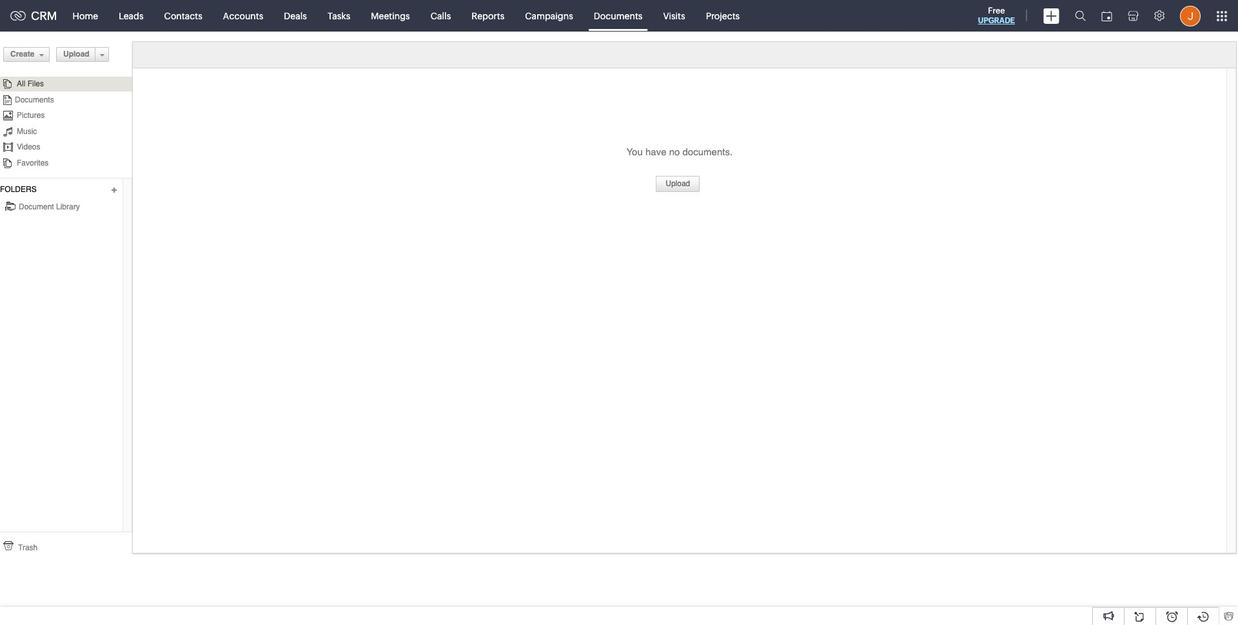 Task type: vqa. For each thing, say whether or not it's contained in the screenshot.
Projects Link
yes



Task type: describe. For each thing, give the bounding box(es) containing it.
deals
[[284, 11, 307, 21]]

free
[[989, 6, 1005, 15]]

accounts link
[[213, 0, 274, 31]]

profile image
[[1181, 5, 1201, 26]]

tasks
[[328, 11, 351, 21]]

contacts link
[[154, 0, 213, 31]]

calls
[[431, 11, 451, 21]]

visits link
[[653, 0, 696, 31]]

leads
[[119, 11, 144, 21]]

documents
[[594, 11, 643, 21]]

crm link
[[10, 9, 57, 23]]

meetings link
[[361, 0, 420, 31]]



Task type: locate. For each thing, give the bounding box(es) containing it.
reports
[[472, 11, 505, 21]]

calendar image
[[1102, 11, 1113, 21]]

reports link
[[461, 0, 515, 31]]

meetings
[[371, 11, 410, 21]]

create menu element
[[1036, 0, 1068, 31]]

contacts
[[164, 11, 202, 21]]

projects link
[[696, 0, 750, 31]]

search image
[[1075, 10, 1086, 21]]

calls link
[[420, 0, 461, 31]]

home
[[73, 11, 98, 21]]

upgrade
[[979, 16, 1015, 25]]

campaigns
[[525, 11, 573, 21]]

profile element
[[1173, 0, 1209, 31]]

campaigns link
[[515, 0, 584, 31]]

deals link
[[274, 0, 317, 31]]

projects
[[706, 11, 740, 21]]

search element
[[1068, 0, 1094, 32]]

free upgrade
[[979, 6, 1015, 25]]

home link
[[62, 0, 108, 31]]

accounts
[[223, 11, 263, 21]]

visits
[[664, 11, 686, 21]]

leads link
[[108, 0, 154, 31]]

tasks link
[[317, 0, 361, 31]]

crm
[[31, 9, 57, 23]]

create menu image
[[1044, 8, 1060, 24]]

documents link
[[584, 0, 653, 31]]



